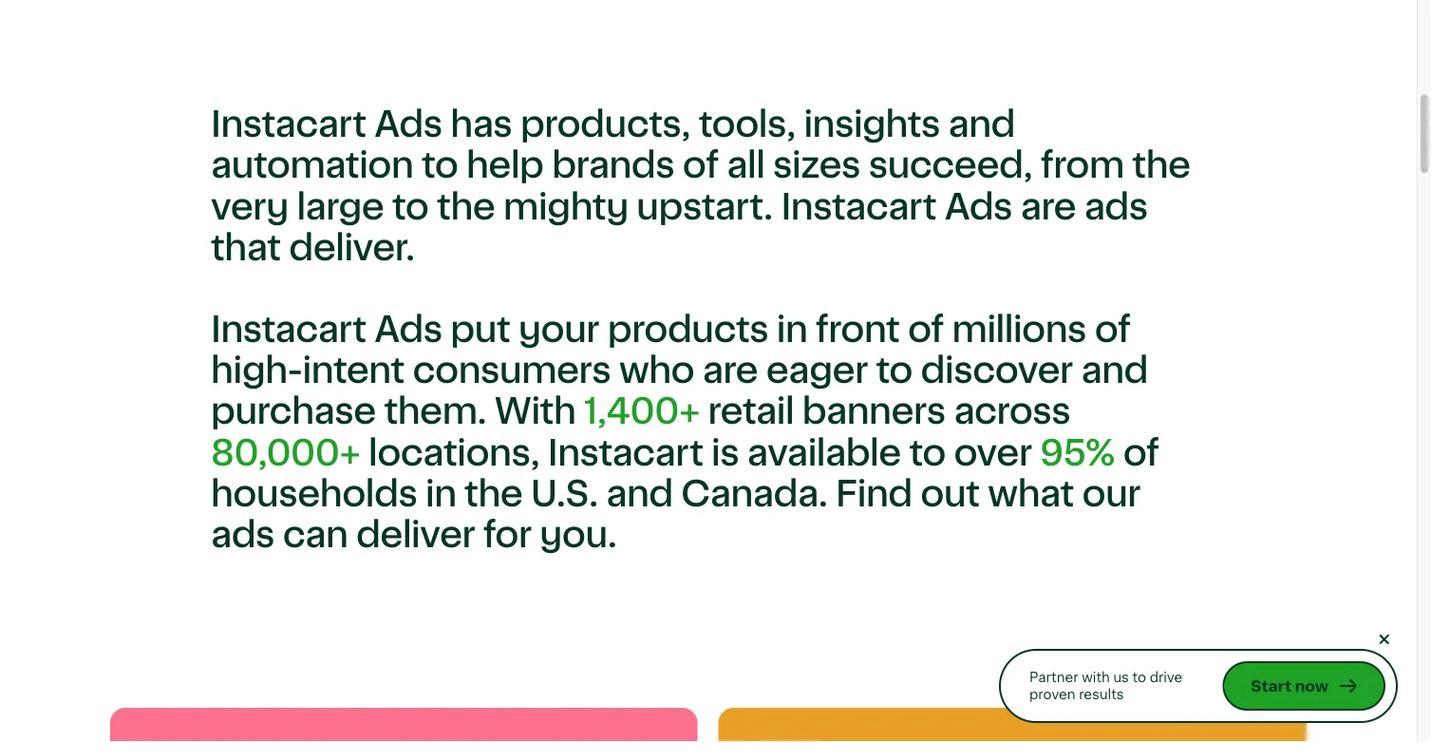 Task type: describe. For each thing, give the bounding box(es) containing it.
to inside 1,400+ retail banners across 80,000+ locations, instacart is available to over 95%
[[910, 435, 947, 472]]

canada.
[[682, 476, 828, 513]]

for
[[484, 517, 532, 554]]

0 vertical spatial the
[[1133, 147, 1191, 185]]

the inside of households in the u.s. and canada. find out what our ads can deliver for you.
[[465, 476, 523, 513]]

1,400+
[[584, 394, 700, 431]]

purchase
[[211, 394, 376, 431]]

has
[[451, 106, 513, 144]]

to down has
[[422, 147, 459, 185]]

millions
[[953, 312, 1087, 349]]

proven
[[1030, 687, 1076, 702]]

from
[[1042, 147, 1125, 185]]

deliver.
[[289, 229, 415, 267]]

and inside instacart ads put your products in front of millions of high-intent consumers who are eager to discover and purchase them. with
[[1082, 353, 1149, 390]]

1 vertical spatial the
[[437, 188, 496, 226]]

1 vertical spatial ads
[[945, 188, 1013, 226]]

now
[[1296, 677, 1329, 694]]

available
[[748, 435, 902, 472]]

our
[[1083, 476, 1141, 513]]

of right the millions
[[1095, 312, 1131, 349]]

what
[[989, 476, 1075, 513]]

insights
[[804, 106, 941, 144]]

tools,
[[699, 106, 796, 144]]

put
[[451, 312, 511, 349]]

instacart up automation
[[211, 106, 367, 144]]

large
[[297, 188, 384, 226]]

with
[[495, 394, 576, 431]]

your
[[519, 312, 600, 349]]

are inside instacart ads put your products in front of millions of high-intent consumers who are eager to discover and purchase them. with
[[703, 353, 759, 390]]

start now link
[[1223, 661, 1386, 711]]

households
[[211, 476, 418, 513]]

upstart.
[[637, 188, 773, 226]]

80,000+
[[211, 435, 361, 472]]

front
[[816, 312, 900, 349]]



Task type: vqa. For each thing, say whether or not it's contained in the screenshot.
second 2 ct
no



Task type: locate. For each thing, give the bounding box(es) containing it.
all
[[727, 147, 765, 185]]

across
[[955, 394, 1071, 431]]

2 horizontal spatial and
[[1082, 353, 1149, 390]]

1 horizontal spatial and
[[949, 106, 1016, 144]]

the down help
[[437, 188, 496, 226]]

high-
[[211, 353, 303, 390]]

are
[[1021, 188, 1077, 226], [703, 353, 759, 390]]

and inside of households in the u.s. and canada. find out what our ads can deliver for you.
[[607, 476, 674, 513]]

consumers
[[413, 353, 611, 390]]

in inside instacart ads put your products in front of millions of high-intent consumers who are eager to discover and purchase them. with
[[777, 312, 808, 349]]

0 horizontal spatial in
[[426, 476, 457, 513]]

of right front
[[909, 312, 945, 349]]

in
[[777, 312, 808, 349], [426, 476, 457, 513]]

instacart down sizes
[[782, 188, 937, 226]]

1 vertical spatial in
[[426, 476, 457, 513]]

and up 95%
[[1082, 353, 1149, 390]]

to right the large
[[393, 188, 429, 226]]

1 horizontal spatial are
[[1021, 188, 1077, 226]]

2 vertical spatial the
[[465, 476, 523, 513]]

locations,
[[369, 435, 540, 472]]

instacart inside instacart ads put your products in front of millions of high-intent consumers who are eager to discover and purchase them. with
[[211, 312, 367, 349]]

and up succeed,
[[949, 106, 1016, 144]]

ads for to
[[375, 106, 443, 144]]

to up banners
[[877, 353, 913, 390]]

2 vertical spatial ads
[[375, 312, 443, 349]]

ads down from
[[1085, 188, 1149, 226]]

to inside partner with us to drive proven results
[[1133, 670, 1147, 685]]

who
[[620, 353, 695, 390]]

are down from
[[1021, 188, 1077, 226]]

the right from
[[1133, 147, 1191, 185]]

sizes
[[774, 147, 861, 185]]

instacart up high-
[[211, 312, 367, 349]]

to inside instacart ads put your products in front of millions of high-intent consumers who are eager to discover and purchase them. with
[[877, 353, 913, 390]]

ads left has
[[375, 106, 443, 144]]

0 horizontal spatial ads
[[211, 517, 275, 554]]

in down locations,
[[426, 476, 457, 513]]

of
[[683, 147, 719, 185], [909, 312, 945, 349], [1095, 312, 1131, 349], [1124, 435, 1160, 472]]

1 vertical spatial ads
[[211, 517, 275, 554]]

of up our
[[1124, 435, 1160, 472]]

u.s.
[[531, 476, 598, 513]]

of up upstart.
[[683, 147, 719, 185]]

instacart ads put your products in front of millions of high-intent consumers who are eager to discover and purchase them. with
[[211, 312, 1149, 431]]

partner
[[1030, 670, 1079, 685]]

to right the us
[[1133, 670, 1147, 685]]

discover
[[922, 353, 1074, 390]]

0 horizontal spatial are
[[703, 353, 759, 390]]

95%
[[1041, 435, 1116, 472]]

instacart inside 1,400+ retail banners across 80,000+ locations, instacart is available to over 95%
[[548, 435, 704, 472]]

1 horizontal spatial ads
[[1085, 188, 1149, 226]]

2 vertical spatial and
[[607, 476, 674, 513]]

over
[[955, 435, 1033, 472]]

intent
[[303, 353, 405, 390]]

ads inside of households in the u.s. and canada. find out what our ads can deliver for you.
[[211, 517, 275, 554]]

ads left can
[[211, 517, 275, 554]]

out
[[921, 476, 981, 513]]

retail
[[709, 394, 795, 431]]

of households in the u.s. and canada. find out what our ads can deliver for you.
[[211, 435, 1160, 554]]

1 horizontal spatial in
[[777, 312, 808, 349]]

automation
[[211, 147, 414, 185]]

1,400+ retail banners across 80,000+ locations, instacart is available to over 95%
[[211, 394, 1116, 472]]

ads
[[1085, 188, 1149, 226], [211, 517, 275, 554]]

mighty
[[504, 188, 629, 226]]

are up retail
[[703, 353, 759, 390]]

ads
[[375, 106, 443, 144], [945, 188, 1013, 226], [375, 312, 443, 349]]

and
[[949, 106, 1016, 144], [1082, 353, 1149, 390], [607, 476, 674, 513]]

with
[[1082, 670, 1111, 685]]

ads inside instacart ads put your products in front of millions of high-intent consumers who are eager to discover and purchase them. with
[[375, 312, 443, 349]]

are inside the instacart ads has products, tools, insights and automation to help brands of all sizes succeed, from the very large to the mighty upstart. instacart ads are ads that deliver.
[[1021, 188, 1077, 226]]

us
[[1114, 670, 1130, 685]]

is
[[712, 435, 740, 472]]

results
[[1079, 687, 1125, 702]]

very
[[211, 188, 289, 226]]

of inside the instacart ads has products, tools, insights and automation to help brands of all sizes succeed, from the very large to the mighty upstart. instacart ads are ads that deliver.
[[683, 147, 719, 185]]

instacart down 1,400+
[[548, 435, 704, 472]]

1 vertical spatial and
[[1082, 353, 1149, 390]]

0 vertical spatial and
[[949, 106, 1016, 144]]

banners
[[803, 394, 946, 431]]

to
[[422, 147, 459, 185], [393, 188, 429, 226], [877, 353, 913, 390], [910, 435, 947, 472], [1133, 670, 1147, 685]]

0 horizontal spatial and
[[607, 476, 674, 513]]

them.
[[384, 394, 487, 431]]

products,
[[521, 106, 691, 144]]

of inside of households in the u.s. and canada. find out what our ads can deliver for you.
[[1124, 435, 1160, 472]]

0 vertical spatial in
[[777, 312, 808, 349]]

deliver
[[356, 517, 476, 554]]

ads inside the instacart ads has products, tools, insights and automation to help brands of all sizes succeed, from the very large to the mighty upstart. instacart ads are ads that deliver.
[[1085, 188, 1149, 226]]

ads for millions
[[375, 312, 443, 349]]

the up for
[[465, 476, 523, 513]]

start
[[1252, 677, 1292, 694]]

succeed,
[[869, 147, 1033, 185]]

drive
[[1150, 670, 1183, 685]]

ads up the intent at the left of page
[[375, 312, 443, 349]]

and down 1,400+ retail banners across 80,000+ locations, instacart is available to over 95%
[[607, 476, 674, 513]]

products
[[608, 312, 769, 349]]

in inside of households in the u.s. and canada. find out what our ads can deliver for you.
[[426, 476, 457, 513]]

0 vertical spatial ads
[[375, 106, 443, 144]]

in up eager
[[777, 312, 808, 349]]

0 vertical spatial are
[[1021, 188, 1077, 226]]

brands
[[552, 147, 675, 185]]

ads down succeed,
[[945, 188, 1013, 226]]

start now
[[1252, 677, 1329, 694]]

that
[[211, 229, 281, 267]]

instacart
[[211, 106, 367, 144], [782, 188, 937, 226], [211, 312, 367, 349], [548, 435, 704, 472]]

instacart ads has products, tools, insights and automation to help brands of all sizes succeed, from the very large to the mighty upstart. instacart ads are ads that deliver.
[[211, 106, 1191, 267]]

to up out
[[910, 435, 947, 472]]

0 vertical spatial ads
[[1085, 188, 1149, 226]]

partner with us to drive proven results
[[1030, 670, 1183, 702]]

find
[[836, 476, 913, 513]]

1 vertical spatial are
[[703, 353, 759, 390]]

you.
[[540, 517, 617, 554]]

the
[[1133, 147, 1191, 185], [437, 188, 496, 226], [465, 476, 523, 513]]

and inside the instacart ads has products, tools, insights and automation to help brands of all sizes succeed, from the very large to the mighty upstart. instacart ads are ads that deliver.
[[949, 106, 1016, 144]]

help
[[467, 147, 544, 185]]

can
[[283, 517, 348, 554]]

eager
[[767, 353, 869, 390]]



